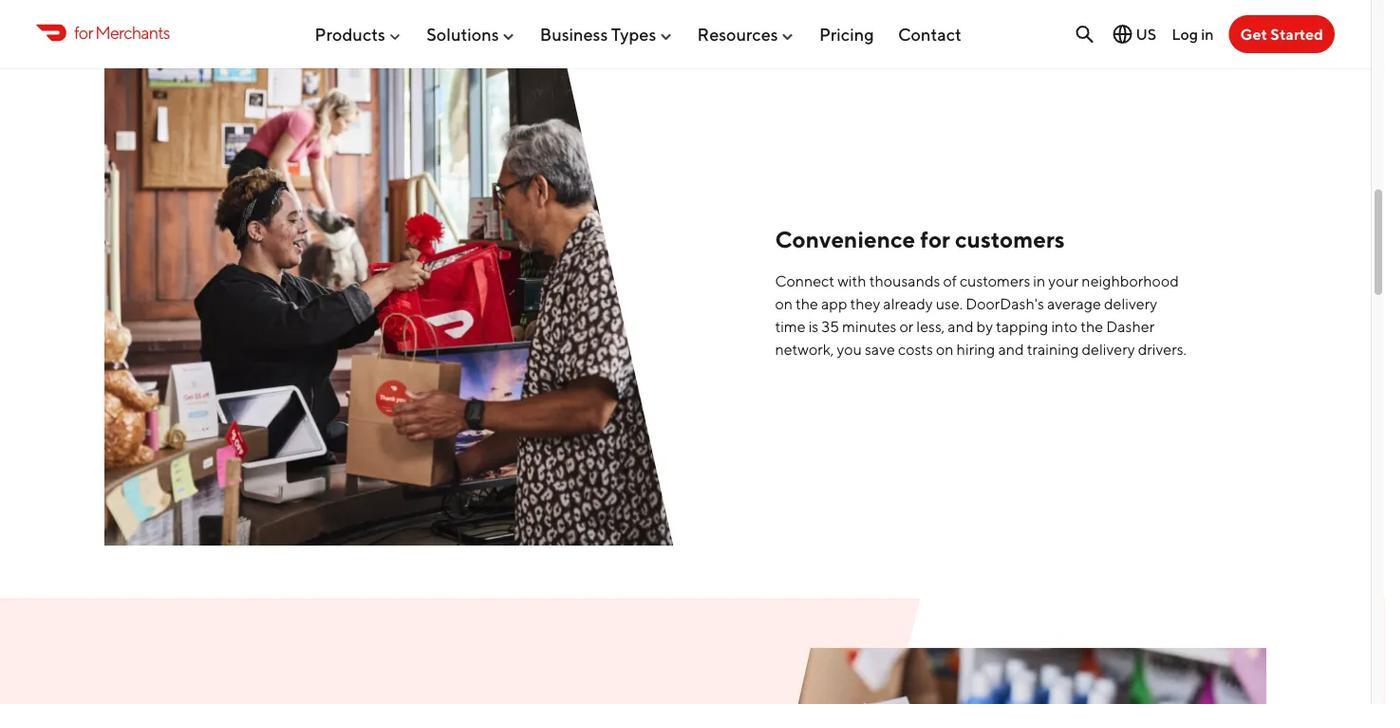 Task type: locate. For each thing, give the bounding box(es) containing it.
delivery
[[1104, 295, 1158, 313], [1082, 341, 1135, 359]]

log
[[1172, 25, 1198, 43]]

for merchants link
[[36, 20, 170, 45]]

products link
[[315, 16, 403, 52]]

0 vertical spatial delivery
[[1104, 295, 1158, 313]]

log in
[[1172, 25, 1214, 43]]

for up of
[[920, 227, 950, 254]]

1 horizontal spatial in
[[1201, 25, 1214, 43]]

0 horizontal spatial on
[[775, 295, 793, 313]]

contact link
[[898, 16, 962, 52]]

1 vertical spatial in
[[1033, 272, 1046, 290]]

customers
[[955, 227, 1065, 254], [960, 272, 1031, 290]]

1 vertical spatial on
[[936, 341, 954, 359]]

0 horizontal spatial the
[[796, 295, 819, 313]]

and down tapping
[[998, 341, 1024, 359]]

us
[[1136, 25, 1157, 43]]

in right log
[[1201, 25, 1214, 43]]

the
[[796, 295, 819, 313], [1081, 318, 1104, 336]]

in
[[1201, 25, 1214, 43], [1033, 272, 1046, 290]]

for
[[74, 22, 93, 43], [920, 227, 950, 254]]

1 vertical spatial and
[[998, 341, 1024, 359]]

twocolumnfeature pets1 image
[[104, 37, 674, 547]]

globe line image
[[1111, 23, 1134, 46]]

on up the time
[[775, 295, 793, 313]]

network,
[[775, 341, 834, 359]]

delivery up dasher
[[1104, 295, 1158, 313]]

1 vertical spatial customers
[[960, 272, 1031, 290]]

on down less,
[[936, 341, 954, 359]]

resources link
[[697, 16, 795, 52]]

the down connect
[[796, 295, 819, 313]]

or
[[900, 318, 914, 336]]

less,
[[917, 318, 945, 336]]

get
[[1241, 25, 1268, 43]]

0 vertical spatial the
[[796, 295, 819, 313]]

business types link
[[540, 16, 673, 52]]

already
[[883, 295, 933, 313]]

pricing link
[[819, 16, 874, 52]]

in left the your
[[1033, 272, 1046, 290]]

0 vertical spatial customers
[[955, 227, 1065, 254]]

in inside connect with thousands of customers in your neighborhood on the app they already use. doordash's average delivery time is 35 minutes or less, and by tapping into the dasher network, you save costs on hiring and training delivery drivers.
[[1033, 272, 1046, 290]]

and
[[948, 318, 974, 336], [998, 341, 1024, 359]]

training
[[1027, 341, 1079, 359]]

and left by in the right of the page
[[948, 318, 974, 336]]

delivery down dasher
[[1082, 341, 1135, 359]]

doordash's
[[966, 295, 1044, 313]]

tapping
[[996, 318, 1049, 336]]

hiring
[[957, 341, 996, 359]]

average
[[1047, 295, 1101, 313]]

resources
[[697, 24, 778, 44]]

1 horizontal spatial and
[[998, 341, 1024, 359]]

0 vertical spatial and
[[948, 318, 974, 336]]

app
[[821, 295, 847, 313]]

0 horizontal spatial and
[[948, 318, 974, 336]]

solutions link
[[427, 16, 516, 52]]

1 vertical spatial the
[[1081, 318, 1104, 336]]

save
[[865, 341, 895, 359]]

for left merchants
[[74, 22, 93, 43]]

35
[[822, 318, 839, 336]]

the right into
[[1081, 318, 1104, 336]]

is
[[809, 318, 819, 336]]

solutions
[[427, 24, 499, 44]]

started
[[1271, 25, 1324, 43]]

0 vertical spatial for
[[74, 22, 93, 43]]

on
[[775, 295, 793, 313], [936, 341, 954, 359]]

1 horizontal spatial for
[[920, 227, 950, 254]]

0 vertical spatial on
[[775, 295, 793, 313]]

contact
[[898, 24, 962, 44]]

1 vertical spatial for
[[920, 227, 950, 254]]

0 horizontal spatial in
[[1033, 272, 1046, 290]]

minutes
[[842, 318, 897, 336]]



Task type: describe. For each thing, give the bounding box(es) containing it.
for merchants
[[74, 22, 170, 43]]

convenience
[[775, 227, 916, 254]]

you
[[837, 341, 862, 359]]

get started button
[[1229, 15, 1335, 53]]

costs
[[898, 341, 933, 359]]

with
[[838, 272, 867, 290]]

pricing
[[819, 24, 874, 44]]

dasher
[[1106, 318, 1155, 336]]

customers inside connect with thousands of customers in your neighborhood on the app they already use. doordash's average delivery time is 35 minutes or less, and by tapping into the dasher network, you save costs on hiring and training delivery drivers.
[[960, 272, 1031, 290]]

merchants
[[95, 22, 170, 43]]

1 horizontal spatial the
[[1081, 318, 1104, 336]]

convenience for customers
[[775, 227, 1065, 254]]

0 horizontal spatial for
[[74, 22, 93, 43]]

business types
[[540, 24, 656, 44]]

log in link
[[1172, 25, 1214, 43]]

products
[[315, 24, 385, 44]]

into
[[1052, 318, 1078, 336]]

by
[[977, 318, 993, 336]]

connect
[[775, 272, 835, 290]]

your
[[1049, 272, 1079, 290]]

they
[[850, 295, 880, 313]]

neighborhood
[[1082, 272, 1179, 290]]

twocolumnfeature pets2 image
[[697, 649, 1267, 705]]

connect with thousands of customers in your neighborhood on the app they already use. doordash's average delivery time is 35 minutes or less, and by tapping into the dasher network, you save costs on hiring and training delivery drivers.
[[775, 272, 1187, 359]]

time
[[775, 318, 806, 336]]

business
[[540, 24, 608, 44]]

use.
[[936, 295, 963, 313]]

drivers.
[[1138, 341, 1187, 359]]

thousands
[[869, 272, 940, 290]]

0 vertical spatial in
[[1201, 25, 1214, 43]]

types
[[611, 24, 656, 44]]

get started
[[1241, 25, 1324, 43]]

of
[[943, 272, 957, 290]]

1 vertical spatial delivery
[[1082, 341, 1135, 359]]

1 horizontal spatial on
[[936, 341, 954, 359]]



Task type: vqa. For each thing, say whether or not it's contained in the screenshot.
the bottom MERCHANT
no



